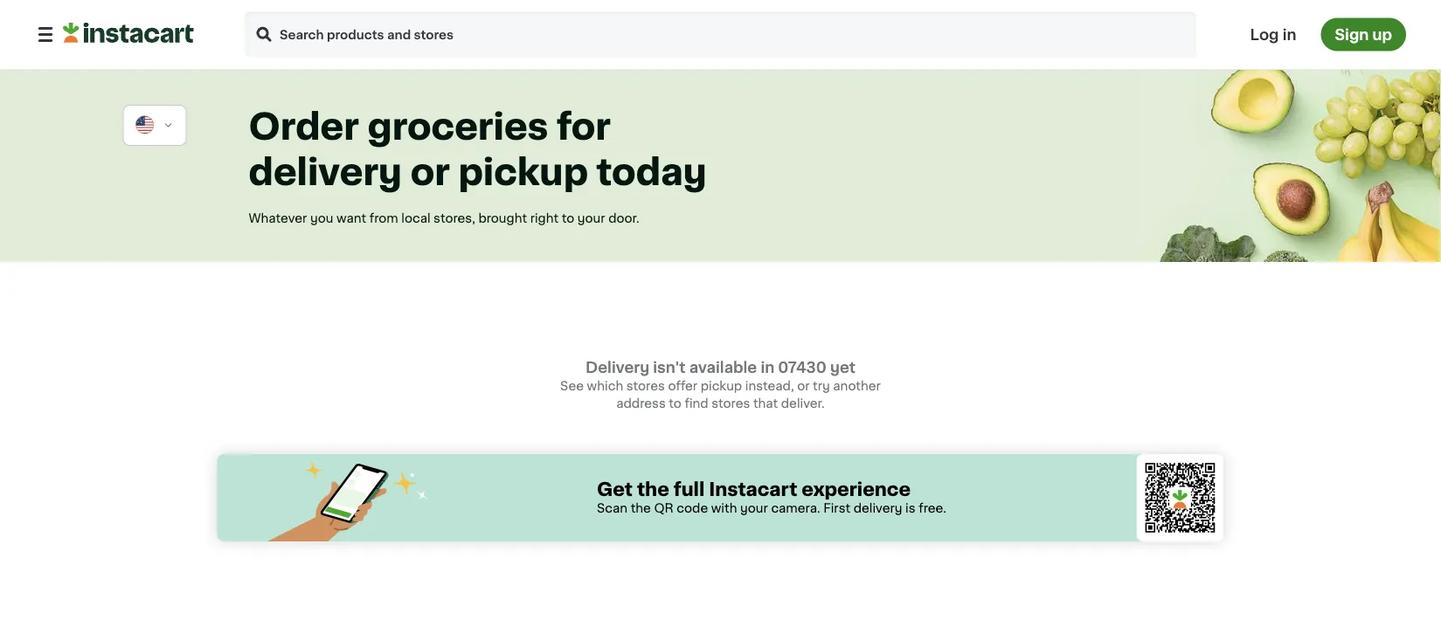 Task type: describe. For each thing, give the bounding box(es) containing it.
code
[[677, 503, 708, 515]]

or inside order groceries for delivery or pickup today
[[410, 155, 450, 191]]

instacart
[[709, 480, 797, 499]]

door.
[[608, 212, 640, 225]]

delivery inside order groceries for delivery or pickup today
[[249, 155, 402, 191]]

in inside delivery isn't available in 07430 yet see which stores offer pickup instead, or try another address to find stores that deliver.
[[761, 360, 774, 375]]

your inside get the full instacart experience scan the qr code with your camera. first delivery is free.
[[740, 503, 768, 515]]

stores,
[[434, 212, 475, 225]]

is
[[905, 503, 916, 515]]

camera.
[[771, 503, 820, 515]]

order
[[249, 110, 359, 145]]

get
[[597, 480, 633, 499]]

delivery isn't available in 07430 yet see which stores offer pickup instead, or try another address to find stores that deliver.
[[560, 360, 881, 410]]

you
[[310, 212, 333, 225]]

find
[[685, 398, 708, 410]]

from
[[369, 212, 398, 225]]

order groceries for delivery or pickup today
[[249, 110, 707, 191]]

brought
[[478, 212, 527, 225]]

whatever you want from local stores, brought right to your door.
[[249, 212, 640, 225]]

whatever
[[249, 212, 307, 225]]

delivery
[[586, 360, 649, 375]]

yet
[[830, 360, 855, 375]]

sign up button
[[1321, 18, 1406, 51]]

united states element
[[134, 114, 156, 136]]

for
[[557, 110, 611, 145]]

scan
[[597, 503, 628, 515]]

offer
[[668, 380, 698, 392]]

0 vertical spatial stores
[[626, 380, 665, 392]]

experience
[[802, 480, 911, 499]]

0 vertical spatial your
[[577, 212, 605, 225]]

first
[[823, 503, 850, 515]]



Task type: vqa. For each thing, say whether or not it's contained in the screenshot.
$ 7 76 related to Acme Baked Salmon Salad Lightly Smoked
no



Task type: locate. For each thing, give the bounding box(es) containing it.
right
[[530, 212, 559, 225]]

up
[[1372, 27, 1392, 42]]

delivery
[[249, 155, 402, 191], [854, 503, 902, 515]]

want
[[337, 212, 366, 225]]

0 horizontal spatial or
[[410, 155, 450, 191]]

0 horizontal spatial to
[[562, 212, 574, 225]]

or inside delivery isn't available in 07430 yet see which stores offer pickup instead, or try another address to find stores that deliver.
[[797, 380, 810, 392]]

the left qr
[[631, 503, 651, 515]]

0 vertical spatial to
[[562, 212, 574, 225]]

1 horizontal spatial delivery
[[854, 503, 902, 515]]

1 vertical spatial delivery
[[854, 503, 902, 515]]

0 horizontal spatial your
[[577, 212, 605, 225]]

sign up
[[1335, 27, 1392, 42]]

1 horizontal spatial in
[[1283, 27, 1296, 42]]

pickup down available
[[701, 380, 742, 392]]

open main menu image
[[35, 24, 56, 45]]

get the full instacart experience scan the qr code with your camera. first delivery is free.
[[597, 480, 946, 515]]

1 horizontal spatial stores
[[712, 398, 750, 410]]

delivery down experience in the right of the page
[[854, 503, 902, 515]]

today
[[597, 155, 707, 191]]

your
[[577, 212, 605, 225], [740, 503, 768, 515]]

in inside button
[[1283, 27, 1296, 42]]

0 horizontal spatial stores
[[626, 380, 665, 392]]

stores right find
[[712, 398, 750, 410]]

try
[[813, 380, 830, 392]]

the up qr
[[637, 480, 669, 499]]

1 horizontal spatial your
[[740, 503, 768, 515]]

deliver.
[[781, 398, 825, 410]]

instead,
[[745, 380, 794, 392]]

see
[[560, 380, 584, 392]]

your down instacart
[[740, 503, 768, 515]]

pickup inside order groceries for delivery or pickup today
[[458, 155, 588, 191]]

local
[[401, 212, 430, 225]]

Search field
[[243, 10, 1198, 59]]

in up instead,
[[761, 360, 774, 375]]

or up whatever you want from local stores, brought right to your door.
[[410, 155, 450, 191]]

groceries
[[367, 110, 548, 145]]

stores up address at the bottom of the page
[[626, 380, 665, 392]]

1 horizontal spatial pickup
[[701, 380, 742, 392]]

log
[[1250, 27, 1279, 42]]

available
[[689, 360, 757, 375]]

0 horizontal spatial in
[[761, 360, 774, 375]]

0 vertical spatial or
[[410, 155, 450, 191]]

pickup
[[458, 155, 588, 191], [701, 380, 742, 392]]

0 horizontal spatial delivery
[[249, 155, 402, 191]]

pickup up the brought
[[458, 155, 588, 191]]

with
[[711, 503, 737, 515]]

1 vertical spatial or
[[797, 380, 810, 392]]

or up deliver.
[[797, 380, 810, 392]]

address
[[616, 398, 666, 410]]

1 vertical spatial pickup
[[701, 380, 742, 392]]

the
[[637, 480, 669, 499], [631, 503, 651, 515]]

None search field
[[243, 10, 1198, 59]]

or
[[410, 155, 450, 191], [797, 380, 810, 392]]

qr
[[654, 503, 674, 515]]

pickup inside delivery isn't available in 07430 yet see which stores offer pickup instead, or try another address to find stores that deliver.
[[701, 380, 742, 392]]

1 horizontal spatial or
[[797, 380, 810, 392]]

0 vertical spatial in
[[1283, 27, 1296, 42]]

your left door.
[[577, 212, 605, 225]]

in
[[1283, 27, 1296, 42], [761, 360, 774, 375]]

sign
[[1335, 27, 1369, 42]]

07430
[[778, 360, 827, 375]]

to inside delivery isn't available in 07430 yet see which stores offer pickup instead, or try another address to find stores that deliver.
[[669, 398, 682, 410]]

which
[[587, 380, 623, 392]]

1 horizontal spatial to
[[669, 398, 682, 410]]

1 vertical spatial in
[[761, 360, 774, 375]]

isn't
[[653, 360, 686, 375]]

to
[[562, 212, 574, 225], [669, 398, 682, 410]]

1 vertical spatial to
[[669, 398, 682, 410]]

log in
[[1250, 27, 1296, 42]]

0 vertical spatial the
[[637, 480, 669, 499]]

free.
[[919, 503, 946, 515]]

qr code image
[[1137, 454, 1224, 542]]

delivery up the you
[[249, 155, 402, 191]]

log in button
[[1245, 18, 1302, 51]]

delivery inside get the full instacart experience scan the qr code with your camera. first delivery is free.
[[854, 503, 902, 515]]

another
[[833, 380, 881, 392]]

0 horizontal spatial pickup
[[458, 155, 588, 191]]

in right log
[[1283, 27, 1296, 42]]

1 vertical spatial the
[[631, 503, 651, 515]]

1 vertical spatial your
[[740, 503, 768, 515]]

full
[[674, 480, 705, 499]]

1 vertical spatial stores
[[712, 398, 750, 410]]

that
[[753, 398, 778, 410]]

0 vertical spatial delivery
[[249, 155, 402, 191]]

to right right
[[562, 212, 574, 225]]

instacart home image
[[63, 22, 194, 43]]

to down offer
[[669, 398, 682, 410]]

0 vertical spatial pickup
[[458, 155, 588, 191]]

stores
[[626, 380, 665, 392], [712, 398, 750, 410]]



